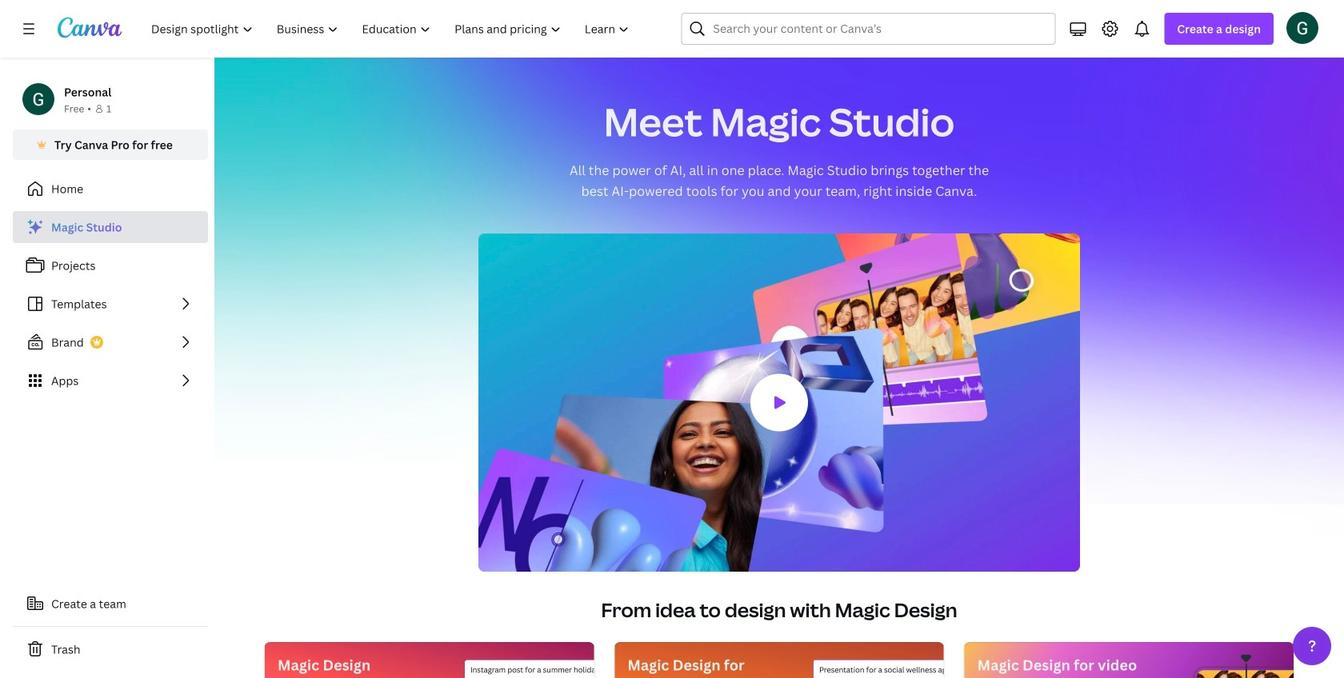 Task type: locate. For each thing, give the bounding box(es) containing it.
top level navigation element
[[141, 13, 643, 45]]

greg robinson image
[[1287, 12, 1319, 44]]

None search field
[[681, 13, 1056, 45]]

list
[[13, 211, 208, 397]]



Task type: describe. For each thing, give the bounding box(es) containing it.
Search search field
[[714, 14, 1024, 44]]



Task type: vqa. For each thing, say whether or not it's contained in the screenshot.
Search search field
yes



